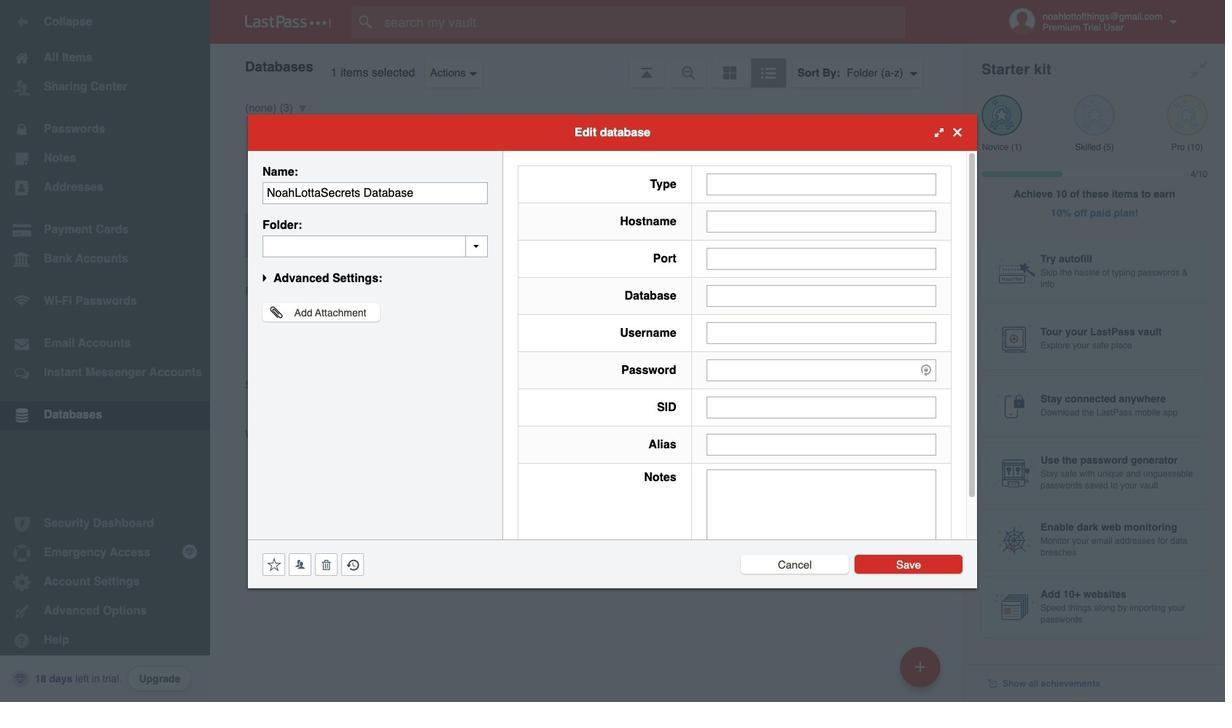 Task type: locate. For each thing, give the bounding box(es) containing it.
dialog
[[248, 114, 977, 588]]

main navigation navigation
[[0, 0, 210, 702]]

None text field
[[706, 210, 936, 232], [706, 469, 936, 560], [706, 210, 936, 232], [706, 469, 936, 560]]

Search search field
[[351, 6, 934, 38]]

None password field
[[706, 359, 936, 381]]

new item navigation
[[895, 642, 949, 702]]

None text field
[[706, 173, 936, 195], [263, 182, 488, 204], [263, 235, 488, 257], [706, 248, 936, 269], [706, 285, 936, 307], [706, 322, 936, 344], [706, 396, 936, 418], [706, 434, 936, 455], [706, 173, 936, 195], [263, 182, 488, 204], [263, 235, 488, 257], [706, 248, 936, 269], [706, 285, 936, 307], [706, 322, 936, 344], [706, 396, 936, 418], [706, 434, 936, 455]]



Task type: describe. For each thing, give the bounding box(es) containing it.
search my vault text field
[[351, 6, 934, 38]]

lastpass image
[[245, 15, 331, 28]]

new item image
[[915, 662, 925, 672]]

vault options navigation
[[210, 44, 964, 88]]



